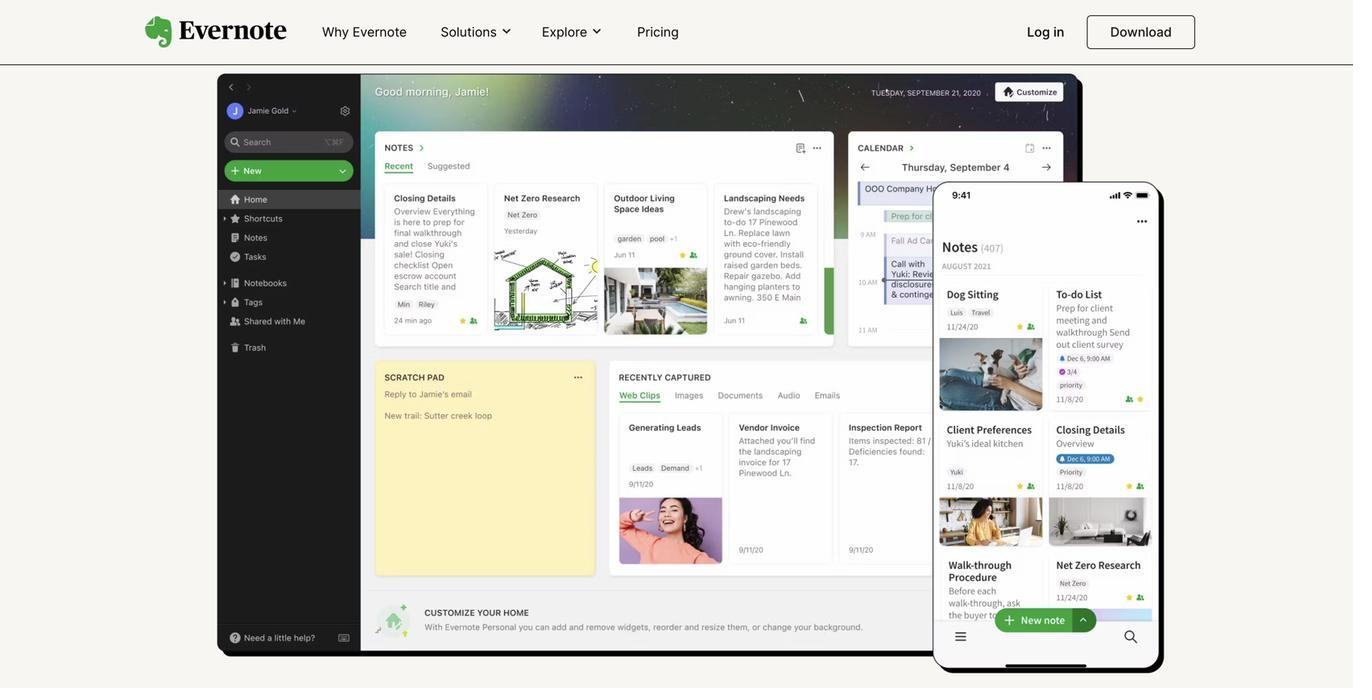 Task type: locate. For each thing, give the bounding box(es) containing it.
log in
[[1028, 24, 1065, 40]]

pricing
[[638, 24, 679, 40]]

pricing link
[[628, 18, 689, 48]]

why evernote link
[[313, 18, 417, 48]]

download link
[[1088, 15, 1196, 49]]

evernote
[[353, 24, 407, 40]]

log in link
[[1018, 18, 1075, 48]]



Task type: vqa. For each thing, say whether or not it's contained in the screenshot.
Save
no



Task type: describe. For each thing, give the bounding box(es) containing it.
log
[[1028, 24, 1051, 40]]

why evernote
[[322, 24, 407, 40]]

home-widgets hero screen image
[[145, 74, 1209, 677]]

evernote logo image
[[145, 16, 287, 48]]

in
[[1054, 24, 1065, 40]]

solutions button
[[436, 23, 518, 41]]

why
[[322, 24, 349, 40]]

solutions
[[441, 24, 497, 40]]

explore button
[[537, 23, 609, 41]]

explore
[[542, 24, 588, 40]]

download
[[1111, 24, 1172, 40]]



